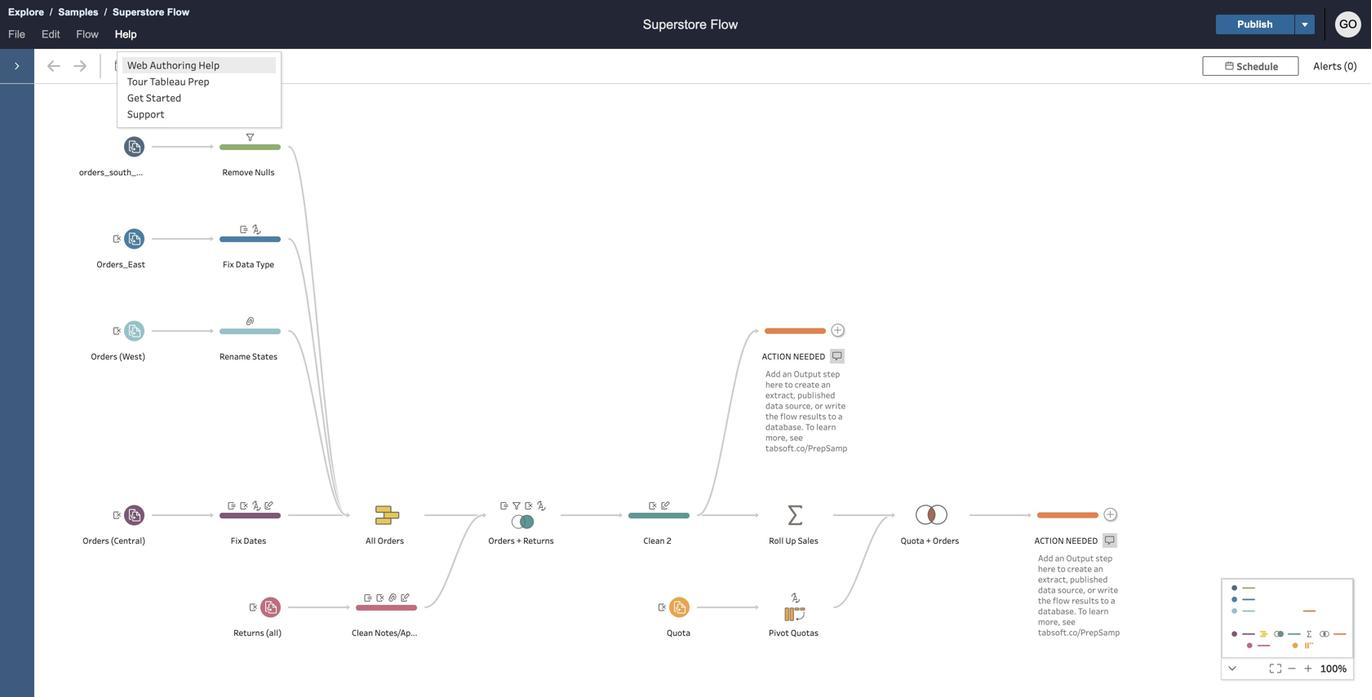 Task type: describe. For each thing, give the bounding box(es) containing it.
states
[[252, 351, 278, 362]]

1 vertical spatial add
[[1038, 553, 1054, 565]]

1 horizontal spatial flow
[[1053, 596, 1070, 607]]

0 horizontal spatial flow
[[780, 411, 798, 422]]

clean notes/approver
[[352, 628, 436, 639]]

0 vertical spatial source,
[[785, 400, 813, 412]]

1 vertical spatial a
[[1111, 596, 1116, 607]]

schedule button
[[1203, 56, 1299, 76]]

0 horizontal spatial create
[[795, 379, 820, 391]]

1 horizontal spatial here
[[1038, 564, 1056, 575]]

1 vertical spatial more,
[[1038, 617, 1061, 628]]

1 vertical spatial step
[[1096, 553, 1113, 565]]

fix for fix data type
[[223, 259, 234, 270]]

returns (all)
[[234, 628, 282, 639]]

0 horizontal spatial superstore
[[113, 7, 164, 18]]

samples
[[58, 7, 99, 18]]

web
[[127, 58, 148, 72]]

all orders
[[366, 536, 404, 547]]

1 vertical spatial add an output step here to create an extract, published data source, or write the flow results to a database. to learn more, see tabsoft.co/prepsamp
[[1038, 553, 1120, 639]]

0 horizontal spatial action
[[762, 351, 792, 362]]

1 horizontal spatial write
[[1098, 585, 1119, 596]]

0 horizontal spatial here
[[766, 379, 783, 391]]

0 horizontal spatial add
[[766, 369, 781, 380]]

0 horizontal spatial the
[[766, 411, 779, 422]]

orders_south_2015
[[79, 167, 156, 178]]

0 vertical spatial output
[[794, 369, 821, 380]]

1 vertical spatial results
[[1072, 596, 1099, 607]]

edit button
[[33, 25, 68, 49]]

2 / from the left
[[104, 7, 107, 18]]

0 vertical spatial add an output step here to create an extract, published data source, or write the flow results to a database. to learn more, see tabsoft.co/prepsamp
[[766, 369, 848, 454]]

1 vertical spatial database.
[[1038, 606, 1077, 618]]

1 horizontal spatial to
[[1078, 606, 1087, 618]]

rename
[[220, 351, 251, 362]]

1 vertical spatial see
[[1063, 617, 1076, 628]]

data
[[236, 259, 254, 270]]

0 vertical spatial to
[[806, 422, 815, 433]]

0 vertical spatial published
[[798, 390, 835, 401]]

0 horizontal spatial data
[[766, 400, 783, 412]]

clean for clean notes/approver
[[352, 628, 373, 639]]

prep
[[188, 75, 210, 88]]

2 horizontal spatial flow
[[711, 17, 738, 32]]

1 vertical spatial action needed
[[1035, 536, 1098, 547]]

explore / samples / superstore flow
[[8, 7, 189, 18]]

orders (west)
[[91, 351, 145, 362]]

0 vertical spatial action needed
[[762, 351, 826, 362]]

alerts (0)
[[1314, 59, 1358, 73]]

publish
[[1238, 19, 1273, 30]]

flow inside popup button
[[76, 28, 99, 40]]

tableau
[[150, 75, 186, 88]]

(west)
[[119, 351, 145, 362]]

0 horizontal spatial database.
[[766, 422, 804, 433]]

tour
[[127, 75, 148, 88]]

1 vertical spatial or
[[1088, 585, 1096, 596]]

pivot quotas
[[769, 628, 819, 639]]

1 horizontal spatial superstore
[[643, 17, 707, 32]]

1 horizontal spatial returns
[[523, 536, 554, 547]]

roll
[[769, 536, 784, 547]]

1 horizontal spatial learn
[[1089, 606, 1109, 618]]

clean for clean 2
[[644, 536, 665, 547]]

1 horizontal spatial extract,
[[1038, 574, 1069, 586]]

sales
[[798, 536, 819, 547]]

1 horizontal spatial action
[[1035, 536, 1064, 547]]

(central)
[[111, 536, 145, 547]]

2
[[667, 536, 672, 547]]

fix dates
[[231, 536, 266, 547]]

1 horizontal spatial data
[[1038, 585, 1056, 596]]



Task type: vqa. For each thing, say whether or not it's contained in the screenshot.
the top by
no



Task type: locate. For each thing, give the bounding box(es) containing it.
1 vertical spatial needed
[[1066, 536, 1098, 547]]

fix for fix dates
[[231, 536, 242, 547]]

quotas
[[791, 628, 819, 639]]

0 vertical spatial quota
[[901, 536, 925, 547]]

quota
[[901, 536, 925, 547], [667, 628, 691, 639]]

1 horizontal spatial clean
[[644, 536, 665, 547]]

2 + from the left
[[926, 536, 931, 547]]

0 vertical spatial action
[[762, 351, 792, 362]]

add
[[766, 369, 781, 380], [1038, 553, 1054, 565]]

0 horizontal spatial help
[[115, 28, 137, 40]]

clean 2
[[644, 536, 672, 547]]

quota for quota
[[667, 628, 691, 639]]

/
[[50, 7, 53, 18], [104, 7, 107, 18]]

write
[[825, 400, 846, 412], [1098, 585, 1119, 596]]

1 vertical spatial to
[[1078, 606, 1087, 618]]

1 vertical spatial create
[[1068, 564, 1092, 575]]

a
[[838, 411, 843, 422], [1111, 596, 1116, 607]]

quota + orders
[[901, 536, 960, 547]]

remove
[[222, 167, 253, 178]]

0 horizontal spatial see
[[790, 432, 803, 444]]

rename states
[[220, 351, 278, 362]]

file button
[[0, 25, 33, 49]]

menu
[[117, 52, 281, 127]]

(all)
[[266, 628, 282, 639]]

1 vertical spatial tabsoft.co/prepsamp
[[1038, 627, 1120, 639]]

get
[[127, 91, 144, 104]]

samples link
[[57, 4, 99, 20]]

no refreshes available image
[[149, 54, 174, 78]]

+
[[517, 536, 522, 547], [926, 536, 931, 547]]

0 horizontal spatial add an output step here to create an extract, published data source, or write the flow results to a database. to learn more, see tabsoft.co/prepsamp
[[766, 369, 848, 454]]

help inside web authoring help tour tableau prep get started support
[[199, 58, 220, 72]]

see
[[790, 432, 803, 444], [1063, 617, 1076, 628]]

0 vertical spatial returns
[[523, 536, 554, 547]]

0 horizontal spatial returns
[[234, 628, 264, 639]]

step
[[823, 369, 840, 380], [1096, 553, 1113, 565]]

1 horizontal spatial output
[[1067, 553, 1094, 565]]

1 horizontal spatial results
[[1072, 596, 1099, 607]]

1 vertical spatial source,
[[1058, 585, 1086, 596]]

results
[[799, 411, 826, 422], [1072, 596, 1099, 607]]

nulls
[[255, 167, 275, 178]]

0 vertical spatial learn
[[816, 422, 836, 433]]

1 horizontal spatial see
[[1063, 617, 1076, 628]]

1 vertical spatial returns
[[234, 628, 264, 639]]

type
[[256, 259, 274, 270]]

tabsoft.co/prepsamp
[[766, 443, 848, 454], [1038, 627, 1120, 639]]

web authoring help tour tableau prep get started support
[[127, 58, 220, 121]]

0 vertical spatial create
[[795, 379, 820, 391]]

0 vertical spatial here
[[766, 379, 783, 391]]

1 horizontal spatial published
[[1070, 574, 1108, 586]]

1 vertical spatial help
[[199, 58, 220, 72]]

1 horizontal spatial add an output step here to create an extract, published data source, or write the flow results to a database. to learn more, see tabsoft.co/prepsamp
[[1038, 553, 1120, 639]]

output
[[794, 369, 821, 380], [1067, 553, 1094, 565]]

0 horizontal spatial learn
[[816, 422, 836, 433]]

0 vertical spatial flow
[[780, 411, 798, 422]]

0 vertical spatial see
[[790, 432, 803, 444]]

schedule
[[1237, 60, 1279, 73]]

0 vertical spatial or
[[815, 400, 823, 412]]

0 vertical spatial fix
[[223, 259, 234, 270]]

1 vertical spatial action
[[1035, 536, 1064, 547]]

quota for quota + orders
[[901, 536, 925, 547]]

0 vertical spatial needed
[[793, 351, 826, 362]]

1 vertical spatial write
[[1098, 585, 1119, 596]]

action needed
[[762, 351, 826, 362], [1035, 536, 1098, 547]]

/ up "edit"
[[50, 7, 53, 18]]

clean left 2 at left
[[644, 536, 665, 547]]

0 vertical spatial extract,
[[766, 390, 796, 401]]

0 vertical spatial more,
[[766, 432, 788, 444]]

dates
[[244, 536, 266, 547]]

here
[[766, 379, 783, 391], [1038, 564, 1056, 575]]

to
[[785, 379, 793, 391], [828, 411, 837, 422], [1058, 564, 1066, 575], [1101, 596, 1109, 607]]

0 vertical spatial add
[[766, 369, 781, 380]]

orders
[[91, 351, 117, 362], [83, 536, 109, 547], [378, 536, 404, 547], [488, 536, 515, 547], [933, 536, 960, 547]]

publish button
[[1216, 15, 1295, 34]]

up
[[786, 536, 796, 547]]

help up "prep"
[[199, 58, 220, 72]]

flow
[[780, 411, 798, 422], [1053, 596, 1070, 607]]

superstore flow
[[643, 17, 738, 32]]

1 vertical spatial quota
[[667, 628, 691, 639]]

add an output step here to create an extract, published data source, or write the flow results to a database. to learn more, see tabsoft.co/prepsamp
[[766, 369, 848, 454], [1038, 553, 1120, 639]]

orders (central)
[[83, 536, 145, 547]]

clean
[[644, 536, 665, 547], [352, 628, 373, 639]]

0 horizontal spatial /
[[50, 7, 53, 18]]

extract,
[[766, 390, 796, 401], [1038, 574, 1069, 586]]

1 vertical spatial here
[[1038, 564, 1056, 575]]

clean left 'notes/approver'
[[352, 628, 373, 639]]

orders + returns
[[488, 536, 554, 547]]

1 vertical spatial clean
[[352, 628, 373, 639]]

fix left data
[[223, 259, 234, 270]]

1 horizontal spatial flow
[[167, 7, 189, 18]]

file
[[8, 28, 25, 40]]

fix left dates
[[231, 536, 242, 547]]

menu containing web authoring help
[[117, 52, 281, 127]]

to
[[806, 422, 815, 433], [1078, 606, 1087, 618]]

0 horizontal spatial extract,
[[766, 390, 796, 401]]

1 vertical spatial learn
[[1089, 606, 1109, 618]]

1 horizontal spatial tabsoft.co/prepsamp
[[1038, 627, 1120, 639]]

add an output step to run the flow image
[[176, 54, 200, 78]]

1 horizontal spatial +
[[926, 536, 931, 547]]

authoring
[[150, 58, 196, 72]]

0 vertical spatial a
[[838, 411, 843, 422]]

web authoring help menu item
[[122, 57, 276, 73]]

1 vertical spatial published
[[1070, 574, 1108, 586]]

explore link
[[7, 4, 45, 20]]

1 horizontal spatial more,
[[1038, 617, 1061, 628]]

(0)
[[1344, 59, 1358, 73]]

more,
[[766, 432, 788, 444], [1038, 617, 1061, 628]]

+ for orders
[[517, 536, 522, 547]]

1 vertical spatial extract,
[[1038, 574, 1069, 586]]

1 horizontal spatial step
[[1096, 553, 1113, 565]]

an
[[783, 369, 792, 380], [821, 379, 831, 391], [1055, 553, 1065, 565], [1094, 564, 1104, 575]]

database.
[[766, 422, 804, 433], [1038, 606, 1077, 618]]

orders for orders (central)
[[83, 536, 109, 547]]

remove nulls
[[222, 167, 275, 178]]

+ for quota
[[926, 536, 931, 547]]

1 horizontal spatial add
[[1038, 553, 1054, 565]]

pivot
[[769, 628, 789, 639]]

or
[[815, 400, 823, 412], [1088, 585, 1096, 596]]

1 horizontal spatial action needed
[[1035, 536, 1098, 547]]

0 vertical spatial database.
[[766, 422, 804, 433]]

0 vertical spatial data
[[766, 400, 783, 412]]

0 horizontal spatial published
[[798, 390, 835, 401]]

orders for orders + returns
[[488, 536, 515, 547]]

source,
[[785, 400, 813, 412], [1058, 585, 1086, 596]]

go
[[1340, 18, 1358, 31]]

1 horizontal spatial the
[[1038, 596, 1051, 607]]

0 horizontal spatial write
[[825, 400, 846, 412]]

0 horizontal spatial tabsoft.co/prepsamp
[[766, 443, 848, 454]]

fix data type
[[223, 259, 274, 270]]

/ right samples
[[104, 7, 107, 18]]

0 horizontal spatial needed
[[793, 351, 826, 362]]

0 vertical spatial the
[[766, 411, 779, 422]]

flow
[[167, 7, 189, 18], [711, 17, 738, 32], [76, 28, 99, 40]]

data
[[766, 400, 783, 412], [1038, 585, 1056, 596]]

edit
[[42, 28, 60, 40]]

help inside popup button
[[115, 28, 137, 40]]

the
[[766, 411, 779, 422], [1038, 596, 1051, 607]]

1 horizontal spatial create
[[1068, 564, 1092, 575]]

help up web
[[115, 28, 137, 40]]

0 vertical spatial step
[[823, 369, 840, 380]]

1 horizontal spatial source,
[[1058, 585, 1086, 596]]

0 horizontal spatial a
[[838, 411, 843, 422]]

0 vertical spatial clean
[[644, 536, 665, 547]]

returns
[[523, 536, 554, 547], [234, 628, 264, 639]]

0 horizontal spatial quota
[[667, 628, 691, 639]]

superstore flow link
[[112, 4, 190, 20]]

notes/approver
[[375, 628, 436, 639]]

0 vertical spatial results
[[799, 411, 826, 422]]

roll up sales
[[769, 536, 819, 547]]

create
[[795, 379, 820, 391], [1068, 564, 1092, 575]]

flow button
[[68, 25, 107, 49]]

orders for orders (west)
[[91, 351, 117, 362]]

0 horizontal spatial output
[[794, 369, 821, 380]]

0 horizontal spatial clean
[[352, 628, 373, 639]]

1 / from the left
[[50, 7, 53, 18]]

0 vertical spatial tabsoft.co/prepsamp
[[766, 443, 848, 454]]

orders_east
[[97, 259, 145, 270]]

0 horizontal spatial flow
[[76, 28, 99, 40]]

1 + from the left
[[517, 536, 522, 547]]

1 vertical spatial the
[[1038, 596, 1051, 607]]

explore
[[8, 7, 44, 18]]

action
[[762, 351, 792, 362], [1035, 536, 1064, 547]]

go button
[[1336, 11, 1362, 38]]

alerts
[[1314, 59, 1342, 73]]

fix
[[223, 259, 234, 270], [231, 536, 242, 547]]

0 horizontal spatial +
[[517, 536, 522, 547]]

0 vertical spatial write
[[825, 400, 846, 412]]

started
[[146, 91, 181, 104]]

0 horizontal spatial more,
[[766, 432, 788, 444]]

all
[[366, 536, 376, 547]]

help button
[[107, 25, 145, 49]]

0 horizontal spatial step
[[823, 369, 840, 380]]

0 horizontal spatial action needed
[[762, 351, 826, 362]]

0 vertical spatial help
[[115, 28, 137, 40]]

published
[[798, 390, 835, 401], [1070, 574, 1108, 586]]

learn
[[816, 422, 836, 433], [1089, 606, 1109, 618]]

needed
[[793, 351, 826, 362], [1066, 536, 1098, 547]]

support
[[127, 107, 165, 121]]



